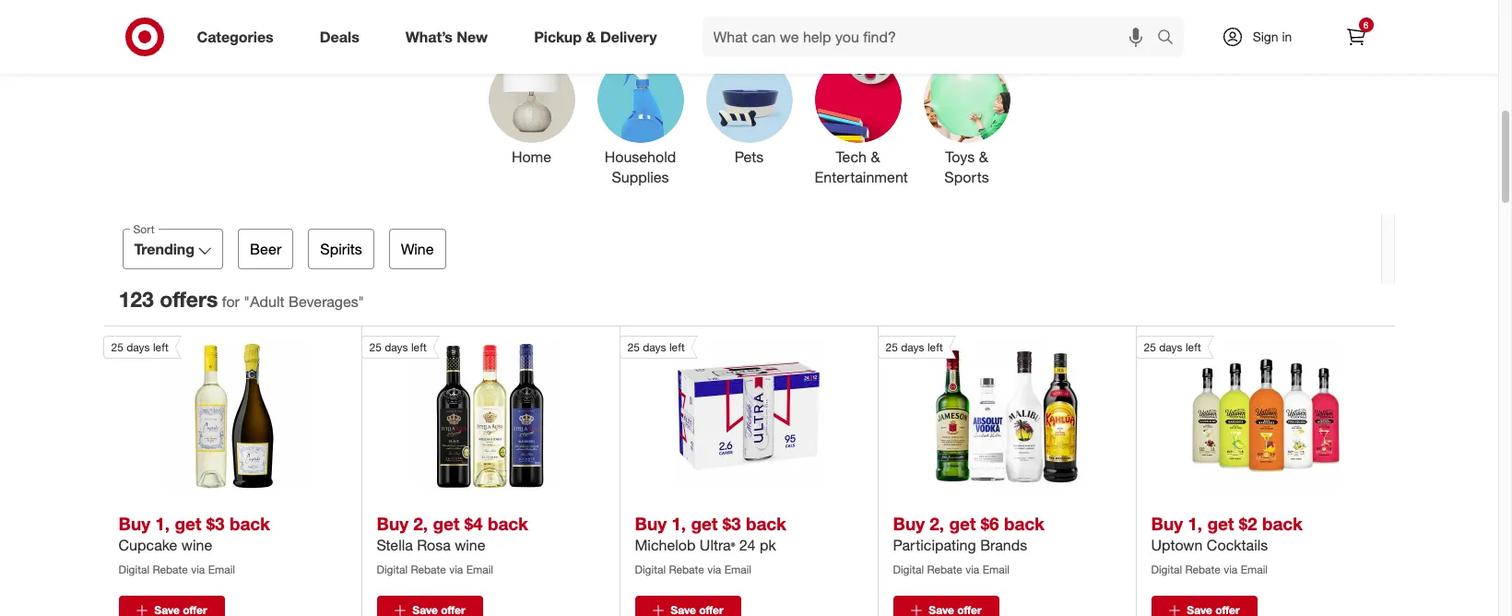 Task type: describe. For each thing, give the bounding box(es) containing it.
beer
[[250, 240, 282, 259]]

rebate for buy 2, get $6 back
[[928, 563, 963, 577]]

buy for stella
[[377, 513, 409, 534]]

cupcake
[[119, 536, 177, 555]]

buy 2, get $6 back participating brands digital rebate via email
[[893, 513, 1045, 577]]

via for buy 1, get $3 back
[[191, 563, 205, 577]]

25 days left button for brands
[[878, 336, 1082, 491]]

categories link
[[181, 17, 297, 57]]

search
[[1149, 29, 1193, 48]]

cocktails
[[1207, 536, 1269, 555]]

get for brands
[[950, 513, 977, 534]]

entertainment
[[815, 168, 909, 187]]

123
[[119, 286, 154, 312]]

$6
[[981, 513, 1000, 534]]

$2
[[1240, 513, 1258, 534]]

via for buy 2, get $6 back
[[966, 563, 980, 577]]

email for buy 1, get $2 back
[[1241, 563, 1269, 577]]

25 days left for participating
[[886, 341, 944, 354]]

via for buy 1, get $2 back
[[1224, 563, 1238, 577]]

spirits
[[320, 240, 362, 259]]

25 days left for michelob
[[628, 341, 685, 354]]

home button
[[488, 56, 575, 188]]

what's new
[[406, 27, 488, 46]]

health button
[[978, 0, 1065, 49]]

email inside buy 2, get $4 back stella rosa wine digital rebate via email
[[466, 563, 494, 577]]

uptown
[[1152, 536, 1203, 555]]

pickup
[[534, 27, 582, 46]]

1, for michelob
[[672, 513, 687, 534]]

123 offer s for " adult beverages "
[[119, 286, 365, 312]]

left for cupcake
[[153, 341, 169, 354]]

pets button
[[706, 56, 793, 188]]

rebate for buy 1, get $3 back
[[153, 563, 188, 577]]

adult
[[250, 293, 285, 311]]

back for uptown cocktails
[[1263, 513, 1303, 534]]

days for michelob
[[643, 341, 667, 354]]

adult beverages button
[[543, 0, 630, 49]]

buy 1, get $2 back uptown cocktails digital rebate via email
[[1152, 513, 1303, 577]]

via inside buy 1, get $3 back michelob ultra® 24 pk digital rebate via email
[[708, 563, 722, 577]]

sign
[[1253, 29, 1279, 44]]

toys & sports button
[[924, 56, 1011, 188]]

$3 for ultra®
[[723, 513, 741, 534]]

buy for uptown
[[1152, 513, 1184, 534]]

adult
[[569, 7, 603, 26]]

buy for michelob
[[635, 513, 667, 534]]

25 days left for uptown
[[1144, 341, 1202, 354]]

25 days left for cupcake
[[111, 341, 169, 354]]

left for uptown
[[1186, 341, 1202, 354]]

beauty
[[781, 7, 827, 26]]

left for stella
[[411, 341, 427, 354]]

& for toys
[[979, 147, 989, 166]]

toys & sports
[[945, 147, 990, 187]]

get for cocktails
[[1208, 513, 1235, 534]]

via inside buy 2, get $4 back stella rosa wine digital rebate via email
[[449, 563, 463, 577]]

days for uptown
[[1160, 341, 1183, 354]]

deals
[[320, 27, 360, 46]]

household supplies
[[605, 147, 676, 187]]

get for wine
[[175, 513, 202, 534]]

digital inside buy 1, get $3 back michelob ultra® 24 pk digital rebate via email
[[635, 563, 666, 577]]

stella
[[377, 536, 413, 555]]

holiday
[[1106, 7, 1155, 26]]

food
[[896, 7, 930, 26]]

24
[[740, 536, 756, 555]]

buy 1, get $3 back cupcake wine digital rebate via email
[[119, 513, 270, 577]]

what's new link
[[390, 17, 511, 57]]

baby button
[[652, 0, 739, 49]]

beer button
[[238, 229, 294, 270]]

email for buy 1, get $3 back
[[208, 563, 235, 577]]

days for participating
[[901, 341, 925, 354]]

wine inside buy 2, get $4 back stella rosa wine digital rebate via email
[[455, 536, 486, 555]]

6 link
[[1336, 17, 1377, 57]]

25 days left button for cocktails
[[1136, 336, 1341, 491]]

s
[[207, 286, 218, 312]]

food button
[[870, 0, 956, 49]]

25 days left button for ultra®
[[619, 336, 824, 491]]

search button
[[1149, 17, 1193, 61]]

for
[[222, 293, 240, 311]]

brands
[[981, 536, 1028, 555]]

digital for buy 1, get $2 back
[[1152, 563, 1183, 577]]

back for michelob ultra® 24 pk
[[746, 513, 787, 534]]

home
[[512, 147, 552, 166]]

rosa
[[417, 536, 451, 555]]

rebate for buy 1, get $2 back
[[1186, 563, 1221, 577]]

wine button
[[389, 229, 446, 270]]

email for buy 2, get $6 back
[[983, 563, 1010, 577]]

spirits button
[[308, 229, 374, 270]]

pickup & delivery link
[[519, 17, 680, 57]]

beverages
[[289, 293, 358, 311]]

michelob
[[635, 536, 696, 555]]

delivery
[[600, 27, 657, 46]]



Task type: locate. For each thing, give the bounding box(es) containing it.
$3
[[206, 513, 225, 534], [723, 513, 741, 534]]

1 horizontal spatial "
[[358, 293, 365, 311]]

digital down cupcake
[[119, 563, 149, 577]]

2 via from the left
[[449, 563, 463, 577]]

digital
[[119, 563, 149, 577], [377, 563, 408, 577], [635, 563, 666, 577], [893, 563, 924, 577], [1152, 563, 1183, 577]]

5 days from the left
[[1160, 341, 1183, 354]]

get left $6
[[950, 513, 977, 534]]

1 25 from the left
[[111, 341, 123, 354]]

1 1, from the left
[[155, 513, 170, 534]]

1 25 days left button from the left
[[103, 336, 307, 491]]

trending button
[[122, 229, 223, 270]]

4 buy from the left
[[893, 513, 925, 534]]

2, up participating
[[930, 513, 945, 534]]

5 25 from the left
[[1144, 341, 1157, 354]]

get
[[175, 513, 202, 534], [433, 513, 460, 534], [691, 513, 718, 534], [950, 513, 977, 534], [1208, 513, 1235, 534]]

back inside buy 2, get $6 back participating brands digital rebate via email
[[1005, 513, 1045, 534]]

2 horizontal spatial wine
[[455, 536, 486, 555]]

1, up uptown
[[1189, 513, 1203, 534]]

digital inside buy 1, get $2 back uptown cocktails digital rebate via email
[[1152, 563, 1183, 577]]

left for michelob
[[670, 341, 685, 354]]

rebate down uptown
[[1186, 563, 1221, 577]]

4 digital from the left
[[893, 563, 924, 577]]

1, for uptown
[[1189, 513, 1203, 534]]

1, inside buy 1, get $3 back michelob ultra® 24 pk digital rebate via email
[[672, 513, 687, 534]]

0 horizontal spatial &
[[586, 27, 596, 46]]

household supplies button
[[597, 56, 684, 188]]

0 horizontal spatial 1,
[[155, 513, 170, 534]]

household
[[605, 147, 676, 166]]

holiday button
[[1087, 0, 1174, 49]]

get for ultra®
[[691, 513, 718, 534]]

1 horizontal spatial &
[[871, 147, 881, 166]]

get inside buy 1, get $3 back michelob ultra® 24 pk digital rebate via email
[[691, 513, 718, 534]]

sports
[[945, 168, 990, 187]]

buy
[[119, 513, 150, 534], [377, 513, 409, 534], [635, 513, 667, 534], [893, 513, 925, 534], [1152, 513, 1184, 534]]

0 horizontal spatial 2,
[[414, 513, 428, 534]]

digital down michelob
[[635, 563, 666, 577]]

2 rebate from the left
[[411, 563, 446, 577]]

1 get from the left
[[175, 513, 202, 534]]

wine right spirits button
[[401, 240, 434, 259]]

beverages
[[551, 28, 621, 47]]

buy up uptown
[[1152, 513, 1184, 534]]

0 horizontal spatial "
[[244, 293, 250, 311]]

3 left from the left
[[670, 341, 685, 354]]

5 rebate from the left
[[1186, 563, 1221, 577]]

digital down uptown
[[1152, 563, 1183, 577]]

tech & entertainment
[[815, 147, 909, 187]]

pets
[[735, 147, 764, 166]]

pickup & delivery
[[534, 27, 657, 46]]

ultra®
[[700, 536, 736, 555]]

get for rosa
[[433, 513, 460, 534]]

wine
[[401, 240, 434, 259], [182, 536, 212, 555], [455, 536, 486, 555]]

5 25 days left button from the left
[[1136, 336, 1341, 491]]

sign in
[[1253, 29, 1293, 44]]

back inside buy 2, get $4 back stella rosa wine digital rebate via email
[[488, 513, 528, 534]]

4 25 days left button from the left
[[878, 336, 1082, 491]]

2, for $4
[[414, 513, 428, 534]]

back inside buy 1, get $3 back cupcake wine digital rebate via email
[[230, 513, 270, 534]]

& inside pickup & delivery link
[[586, 27, 596, 46]]

email inside buy 2, get $6 back participating brands digital rebate via email
[[983, 563, 1010, 577]]

buy up participating
[[893, 513, 925, 534]]

get up rosa
[[433, 513, 460, 534]]

4 days from the left
[[901, 341, 925, 354]]

2 25 from the left
[[369, 341, 382, 354]]

toys
[[946, 147, 975, 166]]

2 horizontal spatial 1,
[[1189, 513, 1203, 534]]

2 days from the left
[[385, 341, 408, 354]]

1 horizontal spatial 2,
[[930, 513, 945, 534]]

rebate inside buy 1, get $2 back uptown cocktails digital rebate via email
[[1186, 563, 1221, 577]]

email
[[208, 563, 235, 577], [466, 563, 494, 577], [725, 563, 752, 577], [983, 563, 1010, 577], [1241, 563, 1269, 577]]

1, for cupcake
[[155, 513, 170, 534]]

4 25 days left from the left
[[886, 341, 944, 354]]

rebate
[[153, 563, 188, 577], [411, 563, 446, 577], [669, 563, 705, 577], [928, 563, 963, 577], [1186, 563, 1221, 577]]

1 left from the left
[[153, 341, 169, 354]]

3 days from the left
[[643, 341, 667, 354]]

6
[[1364, 19, 1369, 30]]

2 1, from the left
[[672, 513, 687, 534]]

wine inside button
[[401, 240, 434, 259]]

What can we help you find? suggestions appear below search field
[[703, 17, 1162, 57]]

buy for cupcake
[[119, 513, 150, 534]]

3 buy from the left
[[635, 513, 667, 534]]

1, inside buy 1, get $2 back uptown cocktails digital rebate via email
[[1189, 513, 1203, 534]]

left for participating
[[928, 341, 944, 354]]

back inside buy 1, get $3 back michelob ultra® 24 pk digital rebate via email
[[746, 513, 787, 534]]

5 left from the left
[[1186, 341, 1202, 354]]

2 $3 from the left
[[723, 513, 741, 534]]

25 days left button for wine
[[103, 336, 307, 491]]

& inside 'tech & entertainment'
[[871, 147, 881, 166]]

2 2, from the left
[[930, 513, 945, 534]]

5 digital from the left
[[1152, 563, 1183, 577]]

digital down stella
[[377, 563, 408, 577]]

1 email from the left
[[208, 563, 235, 577]]

1 2, from the left
[[414, 513, 428, 534]]

days
[[127, 341, 150, 354], [385, 341, 408, 354], [643, 341, 667, 354], [901, 341, 925, 354], [1160, 341, 1183, 354]]

25 for stella rosa wine
[[369, 341, 382, 354]]

1 horizontal spatial $3
[[723, 513, 741, 534]]

1 digital from the left
[[119, 563, 149, 577]]

rebate inside buy 1, get $3 back cupcake wine digital rebate via email
[[153, 563, 188, 577]]

25 days left button
[[103, 336, 307, 491], [361, 336, 566, 491], [619, 336, 824, 491], [878, 336, 1082, 491], [1136, 336, 1341, 491]]

left
[[153, 341, 169, 354], [411, 341, 427, 354], [670, 341, 685, 354], [928, 341, 944, 354], [1186, 341, 1202, 354]]

4 left from the left
[[928, 341, 944, 354]]

2 horizontal spatial &
[[979, 147, 989, 166]]

$4
[[465, 513, 483, 534]]

buy inside buy 1, get $3 back cupcake wine digital rebate via email
[[119, 513, 150, 534]]

offer
[[160, 286, 207, 312]]

4 25 from the left
[[886, 341, 898, 354]]

25 for michelob ultra® 24 pk
[[628, 341, 640, 354]]

get inside buy 1, get $3 back cupcake wine digital rebate via email
[[175, 513, 202, 534]]

back
[[230, 513, 270, 534], [488, 513, 528, 534], [746, 513, 787, 534], [1005, 513, 1045, 534], [1263, 513, 1303, 534]]

email inside buy 1, get $3 back cupcake wine digital rebate via email
[[208, 563, 235, 577]]

days for cupcake
[[127, 341, 150, 354]]

via inside buy 1, get $3 back cupcake wine digital rebate via email
[[191, 563, 205, 577]]

rebate inside buy 2, get $6 back participating brands digital rebate via email
[[928, 563, 963, 577]]

3 25 from the left
[[628, 341, 640, 354]]

3 via from the left
[[708, 563, 722, 577]]

25 days left
[[111, 341, 169, 354], [369, 341, 427, 354], [628, 341, 685, 354], [886, 341, 944, 354], [1144, 341, 1202, 354]]

deals link
[[304, 17, 383, 57]]

what's
[[406, 27, 453, 46]]

2 buy from the left
[[377, 513, 409, 534]]

3 25 days left button from the left
[[619, 336, 824, 491]]

5 25 days left from the left
[[1144, 341, 1202, 354]]

2, up rosa
[[414, 513, 428, 534]]

buy up michelob
[[635, 513, 667, 534]]

3 rebate from the left
[[669, 563, 705, 577]]

3 get from the left
[[691, 513, 718, 534]]

2, for $6
[[930, 513, 945, 534]]

$3 inside buy 1, get $3 back michelob ultra® 24 pk digital rebate via email
[[723, 513, 741, 534]]

5 back from the left
[[1263, 513, 1303, 534]]

buy inside buy 1, get $2 back uptown cocktails digital rebate via email
[[1152, 513, 1184, 534]]

rebate down michelob
[[669, 563, 705, 577]]

4 rebate from the left
[[928, 563, 963, 577]]

rebate down cupcake
[[153, 563, 188, 577]]

digital down participating
[[893, 563, 924, 577]]

" right for
[[244, 293, 250, 311]]

digital for buy 1, get $3 back
[[119, 563, 149, 577]]

via inside buy 1, get $2 back uptown cocktails digital rebate via email
[[1224, 563, 1238, 577]]

via inside buy 2, get $6 back participating brands digital rebate via email
[[966, 563, 980, 577]]

& for pickup
[[586, 27, 596, 46]]

3 email from the left
[[725, 563, 752, 577]]

1 horizontal spatial 1,
[[672, 513, 687, 534]]

buy up cupcake
[[119, 513, 150, 534]]

digital for buy 2, get $6 back
[[893, 563, 924, 577]]

wine inside buy 1, get $3 back cupcake wine digital rebate via email
[[182, 536, 212, 555]]

"
[[244, 293, 250, 311], [358, 293, 365, 311]]

buy for participating
[[893, 513, 925, 534]]

1 rebate from the left
[[153, 563, 188, 577]]

2 25 days left button from the left
[[361, 336, 566, 491]]

buy inside buy 2, get $4 back stella rosa wine digital rebate via email
[[377, 513, 409, 534]]

pk
[[760, 536, 776, 555]]

1,
[[155, 513, 170, 534], [672, 513, 687, 534], [1189, 513, 1203, 534]]

5 get from the left
[[1208, 513, 1235, 534]]

1, up michelob
[[672, 513, 687, 534]]

supplies
[[612, 168, 669, 187]]

buy up stella
[[377, 513, 409, 534]]

&
[[586, 27, 596, 46], [871, 147, 881, 166], [979, 147, 989, 166]]

$3 for wine
[[206, 513, 225, 534]]

25 days left button for rosa
[[361, 336, 566, 491]]

back for cupcake wine
[[230, 513, 270, 534]]

1 back from the left
[[230, 513, 270, 534]]

1, inside buy 1, get $3 back cupcake wine digital rebate via email
[[155, 513, 170, 534]]

1 " from the left
[[244, 293, 250, 311]]

rebate inside buy 2, get $4 back stella rosa wine digital rebate via email
[[411, 563, 446, 577]]

sign in link
[[1206, 17, 1322, 57]]

tech
[[836, 147, 867, 166]]

new
[[457, 27, 488, 46]]

2 digital from the left
[[377, 563, 408, 577]]

get inside buy 1, get $2 back uptown cocktails digital rebate via email
[[1208, 513, 1235, 534]]

3 digital from the left
[[635, 563, 666, 577]]

get inside buy 2, get $4 back stella rosa wine digital rebate via email
[[433, 513, 460, 534]]

4 back from the left
[[1005, 513, 1045, 534]]

& inside toys & sports
[[979, 147, 989, 166]]

4 email from the left
[[983, 563, 1010, 577]]

25 for cupcake wine
[[111, 341, 123, 354]]

1 $3 from the left
[[206, 513, 225, 534]]

2 25 days left from the left
[[369, 341, 427, 354]]

days for stella
[[385, 341, 408, 354]]

3 1, from the left
[[1189, 513, 1203, 534]]

get up cocktails
[[1208, 513, 1235, 534]]

1 via from the left
[[191, 563, 205, 577]]

get up cupcake
[[175, 513, 202, 534]]

4 get from the left
[[950, 513, 977, 534]]

1 horizontal spatial wine
[[401, 240, 434, 259]]

3 25 days left from the left
[[628, 341, 685, 354]]

2 get from the left
[[433, 513, 460, 534]]

beauty button
[[761, 0, 847, 49]]

get inside buy 2, get $6 back participating brands digital rebate via email
[[950, 513, 977, 534]]

participating
[[893, 536, 977, 555]]

3 back from the left
[[746, 513, 787, 534]]

5 via from the left
[[1224, 563, 1238, 577]]

2, inside buy 2, get $6 back participating brands digital rebate via email
[[930, 513, 945, 534]]

buy 2, get $4 back stella rosa wine digital rebate via email
[[377, 513, 528, 577]]

25 days left for stella
[[369, 341, 427, 354]]

trending
[[134, 240, 195, 259]]

rebate down participating
[[928, 563, 963, 577]]

$3 inside buy 1, get $3 back cupcake wine digital rebate via email
[[206, 513, 225, 534]]

rebate down rosa
[[411, 563, 446, 577]]

25 for uptown cocktails
[[1144, 341, 1157, 354]]

5 email from the left
[[1241, 563, 1269, 577]]

wine right cupcake
[[182, 536, 212, 555]]

1 25 days left from the left
[[111, 341, 169, 354]]

digital inside buy 2, get $4 back stella rosa wine digital rebate via email
[[377, 563, 408, 577]]

1 days from the left
[[127, 341, 150, 354]]

buy inside buy 2, get $6 back participating brands digital rebate via email
[[893, 513, 925, 534]]

25 for participating brands
[[886, 341, 898, 354]]

wine down $4
[[455, 536, 486, 555]]

back inside buy 1, get $2 back uptown cocktails digital rebate via email
[[1263, 513, 1303, 534]]

back for stella rosa wine
[[488, 513, 528, 534]]

email inside buy 1, get $3 back michelob ultra® 24 pk digital rebate via email
[[725, 563, 752, 577]]

2, inside buy 2, get $4 back stella rosa wine digital rebate via email
[[414, 513, 428, 534]]

rebate inside buy 1, get $3 back michelob ultra® 24 pk digital rebate via email
[[669, 563, 705, 577]]

4 via from the left
[[966, 563, 980, 577]]

1, up cupcake
[[155, 513, 170, 534]]

health
[[1000, 7, 1043, 26]]

in
[[1283, 29, 1293, 44]]

email inside buy 1, get $2 back uptown cocktails digital rebate via email
[[1241, 563, 1269, 577]]

5 buy from the left
[[1152, 513, 1184, 534]]

2 back from the left
[[488, 513, 528, 534]]

tech & entertainment button
[[815, 56, 909, 188]]

0 horizontal spatial wine
[[182, 536, 212, 555]]

buy inside buy 1, get $3 back michelob ultra® 24 pk digital rebate via email
[[635, 513, 667, 534]]

2 email from the left
[[466, 563, 494, 577]]

2,
[[414, 513, 428, 534], [930, 513, 945, 534]]

categories
[[197, 27, 274, 46]]

baby
[[678, 7, 712, 26]]

" down spirits
[[358, 293, 365, 311]]

adult beverages
[[551, 7, 621, 47]]

back for participating brands
[[1005, 513, 1045, 534]]

digital inside buy 1, get $3 back cupcake wine digital rebate via email
[[119, 563, 149, 577]]

25
[[111, 341, 123, 354], [369, 341, 382, 354], [628, 341, 640, 354], [886, 341, 898, 354], [1144, 341, 1157, 354]]

get up "ultra®"
[[691, 513, 718, 534]]

& for tech
[[871, 147, 881, 166]]

1 buy from the left
[[119, 513, 150, 534]]

buy 1, get $3 back michelob ultra® 24 pk digital rebate via email
[[635, 513, 787, 577]]

2 " from the left
[[358, 293, 365, 311]]

digital inside buy 2, get $6 back participating brands digital rebate via email
[[893, 563, 924, 577]]

2 left from the left
[[411, 341, 427, 354]]

0 horizontal spatial $3
[[206, 513, 225, 534]]



Task type: vqa. For each thing, say whether or not it's contained in the screenshot.


